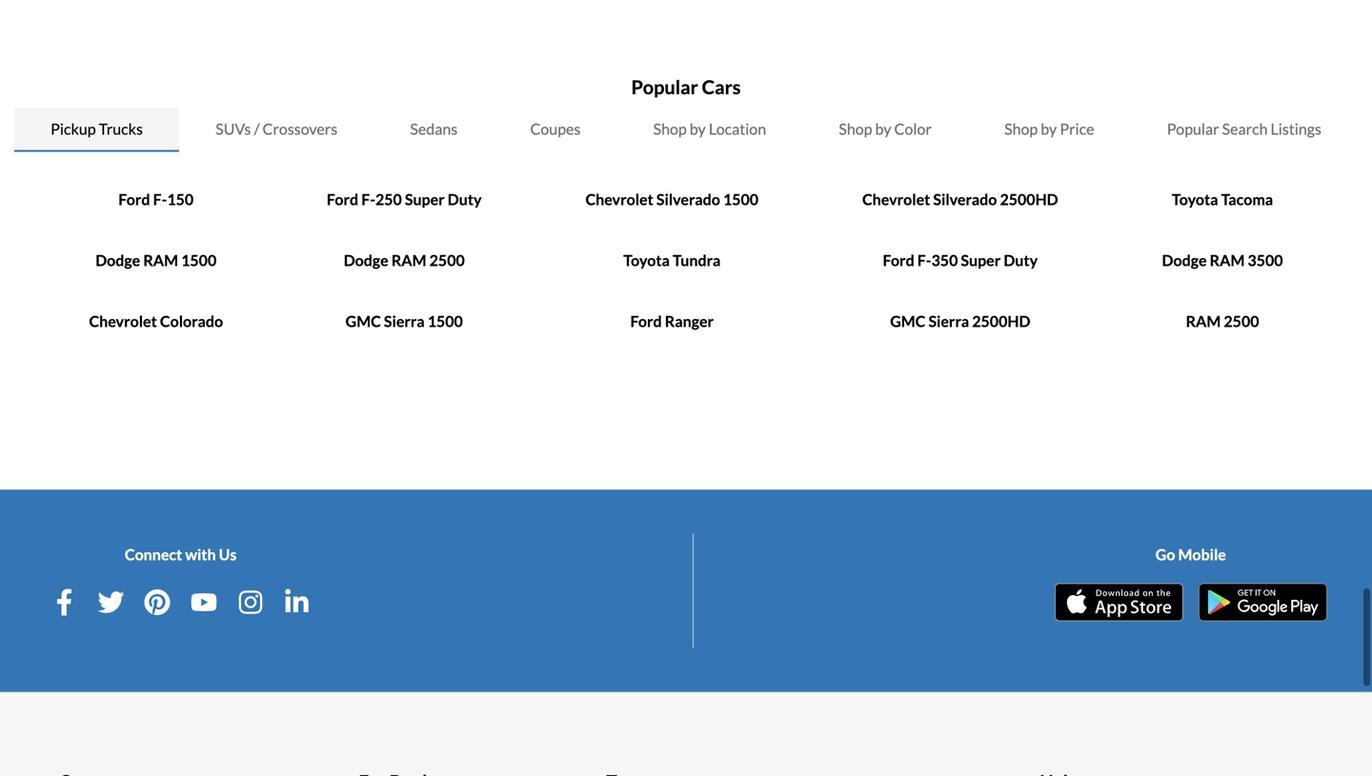 Task type: locate. For each thing, give the bounding box(es) containing it.
ford for ford f-350 super duty
[[883, 251, 914, 270]]

1500 down dodge ram 2500
[[428, 312, 463, 331]]

1 horizontal spatial by
[[875, 120, 891, 138]]

1 vertical spatial duty
[[1004, 251, 1038, 270]]

0 horizontal spatial chevrolet
[[89, 312, 157, 331]]

ford for ford f-250 super duty
[[327, 190, 358, 209]]

dodge ram 3500 link
[[1162, 251, 1283, 270]]

duty for ford f-250 super duty
[[448, 190, 482, 209]]

3 dodge from the left
[[1162, 251, 1207, 270]]

ford left 350
[[883, 251, 914, 270]]

0 vertical spatial popular
[[631, 76, 698, 99]]

shop for shop by price
[[1004, 120, 1038, 138]]

1 vertical spatial super
[[961, 251, 1001, 270]]

ford left 250
[[327, 190, 358, 209]]

sierra for 2500hd
[[929, 312, 969, 331]]

cars
[[702, 76, 741, 99]]

super for 250
[[405, 190, 445, 209]]

2 gmc from the left
[[890, 312, 926, 331]]

f-
[[153, 190, 167, 209], [361, 190, 375, 209], [917, 251, 931, 270]]

1 horizontal spatial 2500
[[1224, 312, 1259, 331]]

tacoma
[[1221, 190, 1273, 209]]

ram up chevrolet colorado link
[[143, 251, 178, 270]]

1 horizontal spatial shop
[[839, 120, 872, 138]]

ram 2500 link
[[1186, 312, 1259, 331]]

1 dodge from the left
[[95, 251, 140, 270]]

2500 down ford f-250 super duty
[[429, 251, 465, 270]]

2500hd for gmc sierra 2500hd
[[972, 312, 1030, 331]]

suvs
[[216, 120, 251, 138]]

1 horizontal spatial f-
[[361, 190, 375, 209]]

shop by color
[[839, 120, 932, 138]]

0 horizontal spatial popular
[[631, 76, 698, 99]]

popular left the search
[[1167, 120, 1219, 138]]

3 shop from the left
[[1004, 120, 1038, 138]]

2500 down dodge ram 3500
[[1224, 312, 1259, 331]]

super for 350
[[961, 251, 1001, 270]]

0 horizontal spatial silverado
[[656, 190, 720, 209]]

ford left 150
[[118, 190, 150, 209]]

2 horizontal spatial chevrolet
[[862, 190, 930, 209]]

2 horizontal spatial dodge
[[1162, 251, 1207, 270]]

1 vertical spatial toyota
[[623, 251, 670, 270]]

1 by from the left
[[690, 120, 706, 138]]

0 horizontal spatial gmc
[[346, 312, 381, 331]]

dodge down toyota tacoma
[[1162, 251, 1207, 270]]

0 vertical spatial toyota
[[1172, 190, 1218, 209]]

gmc down dodge ram 2500
[[346, 312, 381, 331]]

1 gmc from the left
[[346, 312, 381, 331]]

ram left 3500
[[1210, 251, 1245, 270]]

chevrolet down shop by color
[[862, 190, 930, 209]]

f- up gmc sierra 2500hd
[[917, 251, 931, 270]]

by left color
[[875, 120, 891, 138]]

ranger
[[665, 312, 714, 331]]

f- for 350
[[917, 251, 931, 270]]

0 horizontal spatial f-
[[153, 190, 167, 209]]

search
[[1222, 120, 1268, 138]]

1 horizontal spatial dodge
[[344, 251, 389, 270]]

0 horizontal spatial toyota
[[623, 251, 670, 270]]

chevrolet for chevrolet colorado
[[89, 312, 157, 331]]

1 horizontal spatial silverado
[[933, 190, 997, 209]]

2500
[[429, 251, 465, 270], [1224, 312, 1259, 331]]

toyota left tundra
[[623, 251, 670, 270]]

1 horizontal spatial chevrolet
[[585, 190, 653, 209]]

1 horizontal spatial duty
[[1004, 251, 1038, 270]]

2 vertical spatial 1500
[[428, 312, 463, 331]]

toyota tacoma
[[1172, 190, 1273, 209]]

1 horizontal spatial 1500
[[428, 312, 463, 331]]

ford
[[118, 190, 150, 209], [327, 190, 358, 209], [883, 251, 914, 270], [630, 312, 662, 331]]

f- up dodge ram 1500
[[153, 190, 167, 209]]

2 horizontal spatial 1500
[[723, 190, 759, 209]]

by left location
[[690, 120, 706, 138]]

trucks
[[99, 120, 143, 138]]

shop left color
[[839, 120, 872, 138]]

2 horizontal spatial f-
[[917, 251, 931, 270]]

0 horizontal spatial duty
[[448, 190, 482, 209]]

1 silverado from the left
[[656, 190, 720, 209]]

toyota left 'tacoma'
[[1172, 190, 1218, 209]]

with
[[185, 545, 216, 564]]

popular for popular cars
[[631, 76, 698, 99]]

2 sierra from the left
[[929, 312, 969, 331]]

duty
[[448, 190, 482, 209], [1004, 251, 1038, 270]]

super
[[405, 190, 445, 209], [961, 251, 1001, 270]]

toyota tundra link
[[623, 251, 721, 270]]

gmc down ford f-350 super duty link
[[890, 312, 926, 331]]

shop left price
[[1004, 120, 1038, 138]]

0 horizontal spatial dodge
[[95, 251, 140, 270]]

1 horizontal spatial sierra
[[929, 312, 969, 331]]

f- for 250
[[361, 190, 375, 209]]

popular
[[631, 76, 698, 99], [1167, 120, 1219, 138]]

1 horizontal spatial toyota
[[1172, 190, 1218, 209]]

chevrolet
[[585, 190, 653, 209], [862, 190, 930, 209], [89, 312, 157, 331]]

download on the app store image
[[1055, 584, 1183, 622]]

silverado up tundra
[[656, 190, 720, 209]]

chevrolet left 'colorado'
[[89, 312, 157, 331]]

shop for shop by color
[[839, 120, 872, 138]]

dodge
[[95, 251, 140, 270], [344, 251, 389, 270], [1162, 251, 1207, 270]]

1 vertical spatial 2500
[[1224, 312, 1259, 331]]

2 silverado from the left
[[933, 190, 997, 209]]

colorado
[[160, 312, 223, 331]]

shop
[[653, 120, 687, 138], [839, 120, 872, 138], [1004, 120, 1038, 138]]

0 vertical spatial super
[[405, 190, 445, 209]]

color
[[894, 120, 932, 138]]

0 vertical spatial duty
[[448, 190, 482, 209]]

2 shop from the left
[[839, 120, 872, 138]]

dodge up chevrolet colorado link
[[95, 251, 140, 270]]

shop down popular cars
[[653, 120, 687, 138]]

popular for popular search listings
[[1167, 120, 1219, 138]]

youtube image
[[191, 589, 217, 616]]

0 horizontal spatial by
[[690, 120, 706, 138]]

1 horizontal spatial popular
[[1167, 120, 1219, 138]]

1500 for dodge ram 1500
[[181, 251, 217, 270]]

0 horizontal spatial sierra
[[384, 312, 425, 331]]

popular cars
[[631, 76, 741, 99]]

chevrolet for chevrolet silverado 1500
[[585, 190, 653, 209]]

1500 up 'colorado'
[[181, 251, 217, 270]]

3 by from the left
[[1041, 120, 1057, 138]]

1 vertical spatial 1500
[[181, 251, 217, 270]]

2 dodge from the left
[[344, 251, 389, 270]]

chevrolet for chevrolet silverado 2500hd
[[862, 190, 930, 209]]

suvs / crossovers
[[216, 120, 337, 138]]

chevrolet silverado 1500
[[585, 190, 759, 209]]

super right 250
[[405, 190, 445, 209]]

instagram image
[[237, 589, 264, 616]]

0 horizontal spatial 1500
[[181, 251, 217, 270]]

1 horizontal spatial gmc
[[890, 312, 926, 331]]

pickup trucks
[[51, 120, 143, 138]]

toyota tacoma link
[[1172, 190, 1273, 209]]

duty right 250
[[448, 190, 482, 209]]

sierra
[[384, 312, 425, 331], [929, 312, 969, 331]]

chevrolet up toyota tundra link
[[585, 190, 653, 209]]

toyota
[[1172, 190, 1218, 209], [623, 251, 670, 270]]

1 sierra from the left
[[384, 312, 425, 331]]

sierra down dodge ram 2500
[[384, 312, 425, 331]]

sierra down 350
[[929, 312, 969, 331]]

super right 350
[[961, 251, 1001, 270]]

connect with us
[[125, 545, 237, 564]]

ford f-250 super duty link
[[327, 190, 482, 209]]

0 vertical spatial 2500hd
[[1000, 190, 1058, 209]]

2500hd down ford f-350 super duty
[[972, 312, 1030, 331]]

0 horizontal spatial shop
[[653, 120, 687, 138]]

dodge for dodge ram 3500
[[1162, 251, 1207, 270]]

f- up dodge ram 2500
[[361, 190, 375, 209]]

by
[[690, 120, 706, 138], [875, 120, 891, 138], [1041, 120, 1057, 138]]

ford ranger link
[[630, 312, 714, 331]]

2500hd down shop by price
[[1000, 190, 1058, 209]]

1500 down location
[[723, 190, 759, 209]]

duty right 350
[[1004, 251, 1038, 270]]

2 horizontal spatial by
[[1041, 120, 1057, 138]]

2 by from the left
[[875, 120, 891, 138]]

ram
[[143, 251, 178, 270], [391, 251, 426, 270], [1210, 251, 1245, 270], [1186, 312, 1221, 331]]

1 vertical spatial 2500hd
[[972, 312, 1030, 331]]

mobile
[[1178, 545, 1226, 564]]

dodge down 250
[[344, 251, 389, 270]]

popular left 'cars'
[[631, 76, 698, 99]]

silverado up ford f-350 super duty link
[[933, 190, 997, 209]]

1 shop from the left
[[653, 120, 687, 138]]

twitter image
[[98, 589, 124, 616]]

1500 for gmc sierra 1500
[[428, 312, 463, 331]]

by left price
[[1041, 120, 1057, 138]]

1500
[[723, 190, 759, 209], [181, 251, 217, 270], [428, 312, 463, 331]]

2500hd
[[1000, 190, 1058, 209], [972, 312, 1030, 331]]

/
[[254, 120, 260, 138]]

ford f-350 super duty
[[883, 251, 1038, 270]]

1 horizontal spatial super
[[961, 251, 1001, 270]]

1 vertical spatial popular
[[1167, 120, 1219, 138]]

facebook image
[[51, 589, 78, 616]]

dodge ram 2500
[[344, 251, 465, 270]]

toyota for toyota tacoma
[[1172, 190, 1218, 209]]

0 vertical spatial 1500
[[723, 190, 759, 209]]

2 horizontal spatial shop
[[1004, 120, 1038, 138]]

by for price
[[1041, 120, 1057, 138]]

3500
[[1248, 251, 1283, 270]]

price
[[1060, 120, 1094, 138]]

crossovers
[[263, 120, 337, 138]]

0 vertical spatial 2500
[[429, 251, 465, 270]]

silverado
[[656, 190, 720, 209], [933, 190, 997, 209]]

gmc
[[346, 312, 381, 331], [890, 312, 926, 331]]

0 horizontal spatial super
[[405, 190, 445, 209]]

dodge ram 3500
[[1162, 251, 1283, 270]]

duty for ford f-350 super duty
[[1004, 251, 1038, 270]]

ram for 1500
[[143, 251, 178, 270]]

ford left 'ranger'
[[630, 312, 662, 331]]

pinterest image
[[144, 589, 171, 616]]

1500 for chevrolet silverado 1500
[[723, 190, 759, 209]]

ram down ford f-250 super duty
[[391, 251, 426, 270]]

350
[[931, 251, 958, 270]]



Task type: vqa. For each thing, say whether or not it's contained in the screenshot.
RAM related to 3500
yes



Task type: describe. For each thing, give the bounding box(es) containing it.
150
[[167, 190, 194, 209]]

go mobile
[[1156, 545, 1226, 564]]

gmc for gmc sierra 1500
[[346, 312, 381, 331]]

sedans
[[410, 120, 458, 138]]

0 horizontal spatial 2500
[[429, 251, 465, 270]]

get it on google play image
[[1199, 584, 1327, 622]]

dodge for dodge ram 2500
[[344, 251, 389, 270]]

dodge ram 1500 link
[[95, 251, 217, 270]]

gmc sierra 1500 link
[[346, 312, 463, 331]]

gmc sierra 1500
[[346, 312, 463, 331]]

coupes
[[530, 120, 581, 138]]

popular search listings
[[1167, 120, 1322, 138]]

ford f-250 super duty
[[327, 190, 482, 209]]

ram for 2500
[[391, 251, 426, 270]]

chevrolet colorado
[[89, 312, 223, 331]]

gmc sierra 2500hd link
[[890, 312, 1030, 331]]

tundra
[[673, 251, 721, 270]]

chevrolet colorado link
[[89, 312, 223, 331]]

gmc sierra 2500hd
[[890, 312, 1030, 331]]

silverado for 1500
[[656, 190, 720, 209]]

toyota for toyota tundra
[[623, 251, 670, 270]]

gmc for gmc sierra 2500hd
[[890, 312, 926, 331]]

toyota tundra
[[623, 251, 721, 270]]

us
[[219, 545, 237, 564]]

f- for 150
[[153, 190, 167, 209]]

ford f-350 super duty link
[[883, 251, 1038, 270]]

ram down dodge ram 3500
[[1186, 312, 1221, 331]]

listings
[[1271, 120, 1322, 138]]

shop for shop by location
[[653, 120, 687, 138]]

sierra for 1500
[[384, 312, 425, 331]]

shop by price
[[1004, 120, 1094, 138]]

shop by location
[[653, 120, 766, 138]]

chevrolet silverado 1500 link
[[585, 190, 759, 209]]

pickup
[[51, 120, 96, 138]]

250
[[375, 190, 402, 209]]

location
[[709, 120, 766, 138]]

chevrolet silverado 2500hd link
[[862, 190, 1058, 209]]

by for location
[[690, 120, 706, 138]]

ram 2500
[[1186, 312, 1259, 331]]

ford for ford ranger
[[630, 312, 662, 331]]

dodge ram 1500
[[95, 251, 217, 270]]

ram for 3500
[[1210, 251, 1245, 270]]

ford for ford f-150
[[118, 190, 150, 209]]

chevrolet silverado 2500hd
[[862, 190, 1058, 209]]

connect
[[125, 545, 182, 564]]

ford ranger
[[630, 312, 714, 331]]

dodge for dodge ram 1500
[[95, 251, 140, 270]]

2500hd for chevrolet silverado 2500hd
[[1000, 190, 1058, 209]]

go
[[1156, 545, 1175, 564]]

silverado for 2500hd
[[933, 190, 997, 209]]

linkedin image
[[284, 589, 310, 616]]

dodge ram 2500 link
[[344, 251, 465, 270]]

ford f-150
[[118, 190, 194, 209]]

ford f-150 link
[[118, 190, 194, 209]]

by for color
[[875, 120, 891, 138]]



